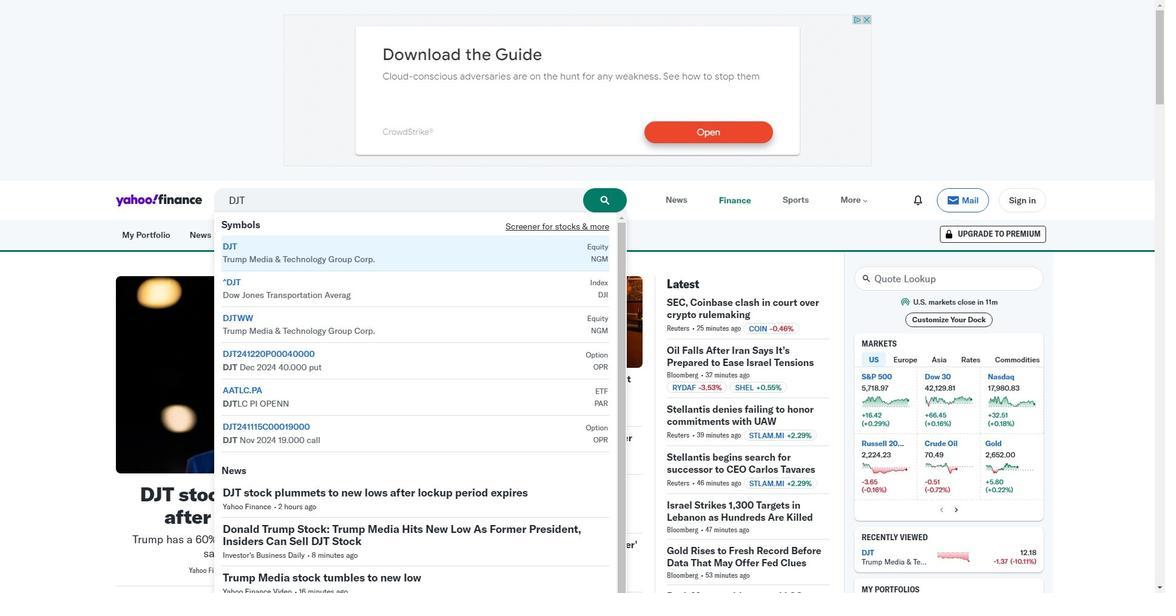 Task type: describe. For each thing, give the bounding box(es) containing it.
prev image
[[937, 505, 947, 515]]

advertisement element
[[283, 15, 872, 166]]

4 option from the top
[[222, 343, 609, 379]]

none search field quote lookup
[[855, 266, 1044, 291]]

djt chart element
[[937, 552, 972, 562]]

Search for news, symbols or companies text field
[[214, 188, 627, 212]]

trump has a 60% stake in trump media & technology group and says he has 'no intention' of selling. image
[[116, 276, 466, 474]]

2 list box from the top
[[214, 481, 617, 593]]

3 option from the top
[[222, 307, 609, 343]]



Task type: vqa. For each thing, say whether or not it's contained in the screenshot.
speed to the right
no



Task type: locate. For each thing, give the bounding box(es) containing it.
6 option from the top
[[222, 416, 609, 452]]

tab list
[[862, 352, 1165, 367]]

5 option from the top
[[222, 379, 609, 416]]

option
[[222, 236, 609, 271], [222, 271, 609, 307], [222, 307, 609, 343], [222, 343, 609, 379], [222, 379, 609, 416], [222, 416, 609, 452]]

toolbar
[[908, 188, 1046, 212]]

1 list box from the top
[[214, 236, 617, 452]]

0 vertical spatial list box
[[214, 236, 617, 452]]

None search field
[[214, 188, 627, 593], [855, 266, 1044, 291], [214, 188, 627, 593]]

2 option from the top
[[222, 271, 609, 307]]

search image
[[600, 195, 610, 205]]

article
[[480, 276, 643, 421]]

1 option from the top
[[222, 236, 609, 271]]

microsoft downgraded as analyst says it's 'beholden' to nvidia image
[[480, 276, 643, 368]]

list box
[[214, 236, 617, 452], [214, 481, 617, 593]]

1 vertical spatial list box
[[214, 481, 617, 593]]

Quote Lookup text field
[[855, 266, 1044, 291]]



